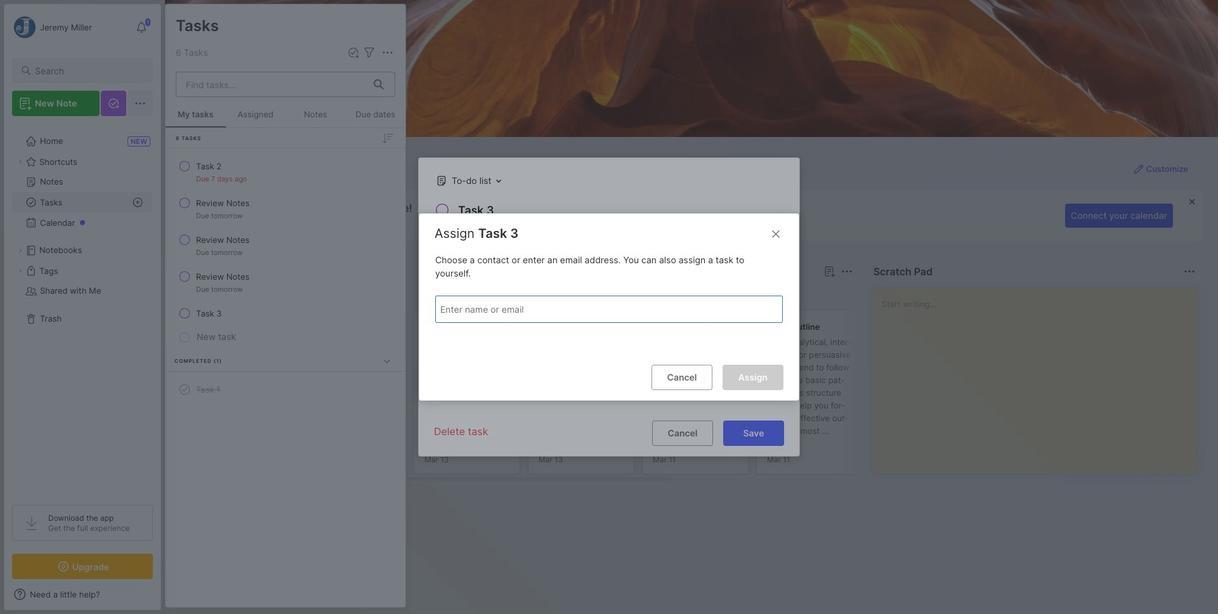 Task type: vqa. For each thing, say whether or not it's contained in the screenshot.
search box inside "main" element
yes



Task type: locate. For each thing, give the bounding box(es) containing it.
row group
[[166, 128, 406, 412], [185, 310, 1099, 482]]

Search text field
[[35, 65, 142, 77]]

expand tags image
[[17, 267, 24, 275]]

2 tab from the left
[[230, 287, 282, 302]]

1 row from the top
[[171, 155, 401, 189]]

None search field
[[35, 63, 142, 78]]

0 horizontal spatial tab
[[188, 287, 225, 302]]

tree
[[4, 124, 161, 494]]

1 tab from the left
[[188, 287, 225, 302]]

review notes 2 cell
[[196, 234, 250, 246]]

1 horizontal spatial tab
[[230, 287, 282, 302]]

tree inside main element
[[4, 124, 161, 494]]

6 row from the top
[[171, 378, 401, 401]]

task 2 0 cell
[[196, 160, 222, 173]]

tab
[[188, 287, 225, 302], [230, 287, 282, 302]]

close image
[[769, 227, 784, 242]]

tab list
[[188, 287, 851, 302]]

2 row from the top
[[171, 192, 401, 226]]

tab down review notes 3 cell
[[230, 287, 282, 302]]

row
[[171, 155, 401, 189], [171, 192, 401, 226], [171, 229, 401, 263], [171, 265, 401, 300], [171, 302, 401, 325], [171, 378, 401, 401]]

tab up task 3 4 cell
[[188, 287, 225, 302]]

Start writing… text field
[[882, 288, 1198, 464]]

Find tasks… text field
[[178, 74, 366, 95]]



Task type: describe. For each thing, give the bounding box(es) containing it.
review notes 1 cell
[[196, 197, 250, 209]]

expand notebooks image
[[17, 247, 24, 255]]

thumbnail image
[[653, 398, 701, 446]]

task 1 0 cell
[[196, 383, 220, 396]]

Add tag field
[[439, 302, 725, 316]]

task 3 4 cell
[[196, 307, 222, 320]]

4 row from the top
[[171, 265, 401, 300]]

collapse 01_completed image
[[381, 355, 394, 368]]

new task image
[[347, 46, 360, 59]]

5 row from the top
[[171, 302, 401, 325]]

3 row from the top
[[171, 229, 401, 263]]

review notes 3 cell
[[196, 270, 250, 283]]

none search field inside main element
[[35, 63, 142, 78]]

main element
[[0, 0, 165, 614]]



